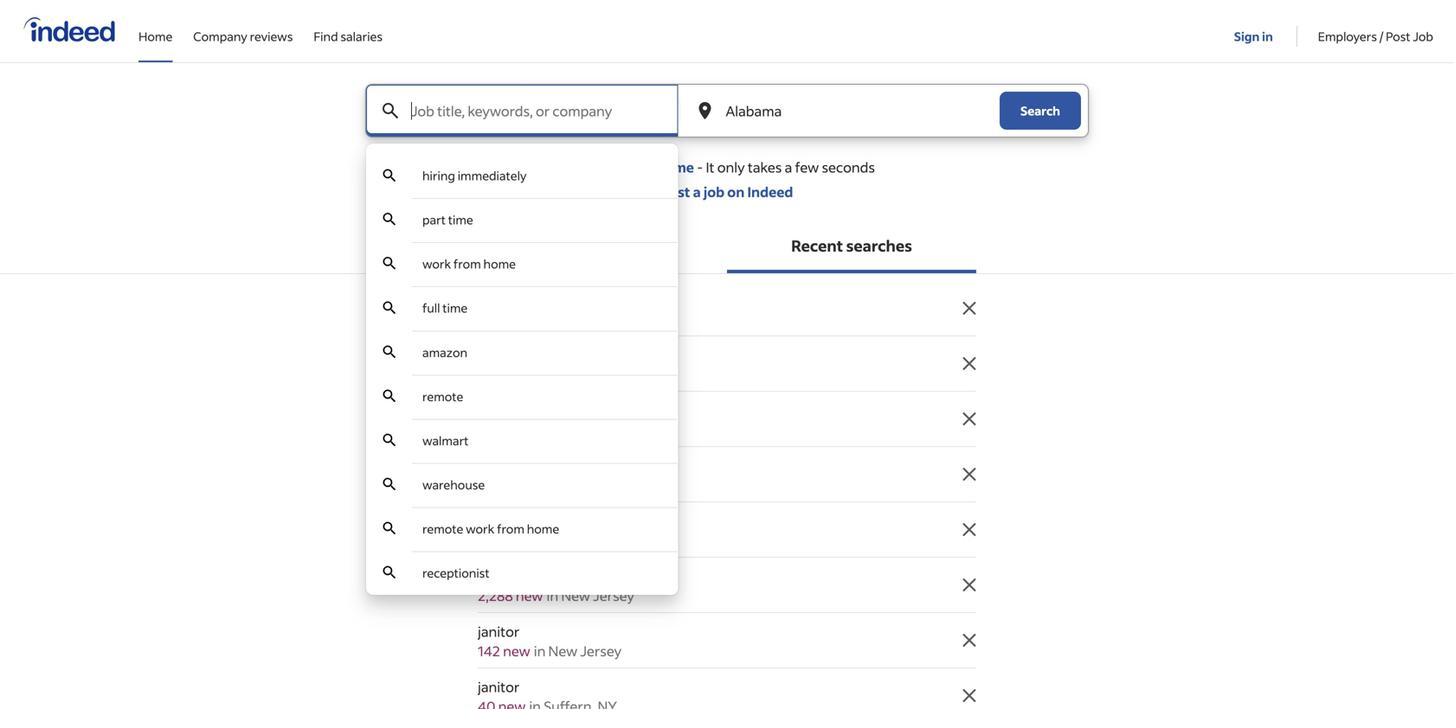 Task type: describe. For each thing, give the bounding box(es) containing it.
few
[[795, 158, 819, 176]]

in right 'sign'
[[1263, 29, 1273, 44]]

search button
[[1000, 92, 1081, 130]]

new for 2,288 new
[[561, 587, 591, 605]]

new inside 'janitor 142 new in new jersey'
[[503, 643, 531, 660]]

delete recent search janitor image
[[959, 686, 980, 707]]

time for part time
[[448, 212, 473, 228]]

new right 239
[[504, 366, 532, 383]]

nurse 2,288 new in new jersey
[[478, 568, 635, 605]]

new inside social worker 440 new in new jersey
[[507, 532, 535, 550]]

seconds
[[822, 158, 875, 176]]

janitor link
[[478, 677, 947, 710]]

searches
[[846, 236, 912, 256]]

receptionist link
[[366, 551, 678, 596]]

recent searches button
[[727, 222, 977, 274]]

find salaries
[[314, 29, 383, 44]]

your
[[611, 158, 642, 176]]

company reviews link
[[193, 0, 293, 59]]

company reviews
[[193, 29, 293, 44]]

home link
[[139, 0, 173, 59]]

job
[[704, 183, 725, 201]]

janitor for janitor
[[478, 679, 520, 696]]

delete recent search social worker image
[[959, 520, 980, 541]]

new inside nurse 2,288 new in new jersey
[[516, 587, 543, 605]]

hiring
[[423, 168, 455, 184]]

resume
[[645, 158, 694, 176]]

full time
[[423, 301, 468, 316]]

delete recent search janitor image
[[959, 631, 980, 652]]

delete recent search nurse image
[[959, 575, 980, 596]]

work inside remote work from home link
[[466, 522, 495, 537]]

it
[[706, 158, 715, 176]]

job feed button
[[478, 222, 727, 274]]

0 horizontal spatial a
[[693, 183, 701, 201]]

part
[[423, 212, 446, 228]]

work from home link
[[366, 242, 678, 286]]

sign in
[[1235, 29, 1273, 44]]

takes
[[748, 158, 782, 176]]

jersey for janitor 142 new in new jersey
[[581, 643, 622, 660]]

0 vertical spatial a
[[785, 158, 792, 176]]

1 horizontal spatial job
[[1413, 29, 1434, 44]]

239 new in alabama
[[478, 366, 606, 383]]

sign
[[1235, 29, 1260, 44]]

2 horizontal spatial post
[[1386, 29, 1411, 44]]

new for 142 new
[[549, 643, 578, 660]]

janitor 142 new in new jersey
[[478, 623, 622, 660]]

delete recent search social worker image
[[959, 465, 980, 485]]

search suggestions list box
[[366, 154, 678, 596]]

home inside the work from home link
[[484, 256, 516, 272]]

remote link
[[366, 374, 678, 419]]

tab list containing recent searches
[[0, 222, 1455, 274]]

therapist
[[478, 402, 536, 419]]

part time
[[423, 212, 473, 228]]

in inside 'janitor 142 new in new jersey'
[[534, 643, 546, 660]]

Edit location text field
[[723, 85, 965, 137]]

full time link
[[366, 286, 678, 330]]

jersey for nurse 2,288 new in new jersey
[[593, 587, 635, 605]]

walmart link
[[366, 419, 678, 463]]

walmart
[[423, 433, 469, 449]]

part time link
[[366, 197, 678, 242]]

social for 92
[[478, 457, 514, 475]]

remote for remote
[[423, 389, 464, 405]]

feed
[[601, 238, 634, 258]]

social worker 92 new
[[478, 457, 563, 494]]

social for 440
[[478, 512, 514, 530]]



Task type: vqa. For each thing, say whether or not it's contained in the screenshot.
remote related to remote
yes



Task type: locate. For each thing, give the bounding box(es) containing it.
employers
[[1319, 29, 1378, 44]]

post right /
[[1386, 29, 1411, 44]]

main content containing recent searches
[[0, 84, 1455, 710]]

janitor for janitor 142 new in new jersey
[[478, 623, 520, 641]]

1 vertical spatial job
[[572, 238, 598, 258]]

1 horizontal spatial home
[[527, 522, 559, 537]]

amazon
[[423, 345, 468, 360]]

work down part
[[423, 256, 451, 272]]

home inside remote work from home link
[[527, 522, 559, 537]]

0 horizontal spatial job
[[572, 238, 598, 258]]

a left job
[[693, 183, 701, 201]]

92
[[478, 476, 494, 494]]

jersey inside 'janitor 142 new in new jersey'
[[581, 643, 622, 660]]

from up receptionist link
[[497, 522, 525, 537]]

0 horizontal spatial from
[[454, 256, 481, 272]]

salaries
[[341, 29, 383, 44]]

2,288
[[478, 587, 513, 605]]

immediately
[[458, 168, 527, 184]]

janitor inside janitor link
[[478, 679, 520, 696]]

jersey
[[584, 532, 626, 550], [593, 587, 635, 605], [581, 643, 622, 660]]

nurse
[[478, 568, 515, 586]]

1 janitor from the top
[[478, 623, 520, 641]]

0 horizontal spatial post
[[579, 158, 608, 176]]

1 vertical spatial remote
[[423, 522, 464, 537]]

job left feed
[[572, 238, 598, 258]]

1 horizontal spatial from
[[497, 522, 525, 537]]

1 remote from the top
[[423, 389, 464, 405]]

remote down the amazon
[[423, 389, 464, 405]]

worker down therapist
[[517, 457, 563, 475]]

work
[[423, 256, 451, 272], [466, 522, 495, 537]]

warehouse
[[423, 478, 485, 493]]

440
[[478, 532, 504, 550]]

0 vertical spatial post
[[1386, 29, 1411, 44]]

recent
[[791, 236, 843, 256]]

social
[[478, 457, 514, 475], [478, 512, 514, 530]]

remote work from home link
[[366, 507, 678, 551]]

2 remote from the top
[[423, 522, 464, 537]]

post your resume link
[[579, 158, 694, 176]]

1 vertical spatial home
[[527, 522, 559, 537]]

239
[[478, 366, 501, 383]]

alabama
[[550, 366, 606, 383]]

on
[[728, 183, 745, 201]]

recent searches
[[791, 236, 912, 256]]

0 vertical spatial home
[[484, 256, 516, 272]]

a
[[785, 158, 792, 176], [693, 183, 701, 201]]

janitor up 142
[[478, 623, 520, 641]]

2 janitor from the top
[[478, 679, 520, 696]]

1 social from the top
[[478, 457, 514, 475]]

new inside nurse 2,288 new in new jersey
[[561, 587, 591, 605]]

2 vertical spatial new
[[549, 643, 578, 660]]

new right 440
[[507, 532, 535, 550]]

janitor inside 'janitor 142 new in new jersey'
[[478, 623, 520, 641]]

home
[[484, 256, 516, 272], [527, 522, 559, 537]]

new
[[552, 532, 582, 550], [561, 587, 591, 605], [549, 643, 578, 660]]

0 vertical spatial from
[[454, 256, 481, 272]]

home up full time link
[[484, 256, 516, 272]]

1 horizontal spatial post
[[661, 183, 690, 201]]

new down nurse 2,288 new in new jersey
[[549, 643, 578, 660]]

post a job on indeed link
[[661, 183, 793, 201]]

1 vertical spatial time
[[443, 301, 468, 316]]

social inside social worker 92 new
[[478, 457, 514, 475]]

in right 142
[[534, 643, 546, 660]]

time right full
[[443, 301, 468, 316]]

worker
[[517, 457, 563, 475], [517, 512, 563, 530]]

sign in link
[[1235, 1, 1276, 60]]

new right 92
[[497, 476, 524, 494]]

1 horizontal spatial work
[[466, 522, 495, 537]]

1 horizontal spatial a
[[785, 158, 792, 176]]

jersey down nurse 2,288 new in new jersey
[[581, 643, 622, 660]]

142
[[478, 643, 500, 660]]

worker for 92
[[517, 457, 563, 475]]

work down 92
[[466, 522, 495, 537]]

jersey inside social worker 440 new in new jersey
[[584, 532, 626, 550]]

-
[[697, 158, 703, 176]]

0 vertical spatial worker
[[517, 457, 563, 475]]

in
[[1263, 29, 1273, 44], [535, 366, 547, 383], [538, 532, 550, 550], [547, 587, 559, 605], [534, 643, 546, 660]]

company
[[193, 29, 247, 44]]

1 vertical spatial a
[[693, 183, 701, 201]]

employers / post job link
[[1319, 0, 1434, 59]]

0 vertical spatial job
[[1413, 29, 1434, 44]]

social up 92
[[478, 457, 514, 475]]

job
[[1413, 29, 1434, 44], [572, 238, 598, 258]]

social up 440
[[478, 512, 514, 530]]

1 vertical spatial jersey
[[593, 587, 635, 605]]

only
[[718, 158, 745, 176]]

None search field
[[352, 84, 1103, 596]]

receptionist
[[423, 566, 490, 582]]

0 vertical spatial jersey
[[584, 532, 626, 550]]

employers / post job
[[1319, 29, 1434, 44]]

remote down warehouse at the bottom left of page
[[423, 522, 464, 537]]

in up 'janitor 142 new in new jersey'
[[547, 587, 559, 605]]

warehouse link
[[366, 463, 678, 507]]

1 vertical spatial from
[[497, 522, 525, 537]]

job right /
[[1413, 29, 1434, 44]]

1 vertical spatial social
[[478, 512, 514, 530]]

main content
[[0, 84, 1455, 710]]

from
[[454, 256, 481, 272], [497, 522, 525, 537]]

1 worker from the top
[[517, 457, 563, 475]]

amazon link
[[366, 330, 678, 374]]

0 vertical spatial work
[[423, 256, 451, 272]]

in left alabama
[[535, 366, 547, 383]]

remote for remote work from home
[[423, 522, 464, 537]]

janitor down 142
[[478, 679, 520, 696]]

1 vertical spatial worker
[[517, 512, 563, 530]]

1 vertical spatial work
[[466, 522, 495, 537]]

time for full time
[[443, 301, 468, 316]]

worker for 440
[[517, 512, 563, 530]]

post left your
[[579, 158, 608, 176]]

therapist link
[[478, 400, 947, 439]]

0 vertical spatial new
[[552, 532, 582, 550]]

none search field containing search
[[352, 84, 1103, 596]]

search: Job title, keywords, or company text field
[[408, 85, 678, 137]]

new inside social worker 92 new
[[497, 476, 524, 494]]

new up 'janitor 142 new in new jersey'
[[561, 587, 591, 605]]

worker down warehouse link
[[517, 512, 563, 530]]

time right part
[[448, 212, 473, 228]]

post your resume - it only takes a few seconds post a job on indeed
[[579, 158, 875, 201]]

delete recent search therapist image
[[959, 354, 980, 374]]

find
[[314, 29, 338, 44]]

2 vertical spatial post
[[661, 183, 690, 201]]

remote
[[423, 389, 464, 405], [423, 522, 464, 537]]

new right 142
[[503, 643, 531, 660]]

find salaries link
[[314, 0, 383, 59]]

in up receptionist link
[[538, 532, 550, 550]]

social worker 440 new in new jersey
[[478, 512, 626, 550]]

hiring immediately link
[[366, 154, 678, 197]]

1 vertical spatial new
[[561, 587, 591, 605]]

2 social from the top
[[478, 512, 514, 530]]

0 horizontal spatial home
[[484, 256, 516, 272]]

new inside 'janitor 142 new in new jersey'
[[549, 643, 578, 660]]

home up receptionist link
[[527, 522, 559, 537]]

post
[[1386, 29, 1411, 44], [579, 158, 608, 176], [661, 183, 690, 201]]

1 vertical spatial post
[[579, 158, 608, 176]]

0 vertical spatial janitor
[[478, 623, 520, 641]]

indeed
[[748, 183, 793, 201]]

new up nurse 2,288 new in new jersey
[[552, 532, 582, 550]]

0 horizontal spatial work
[[423, 256, 451, 272]]

0 vertical spatial time
[[448, 212, 473, 228]]

delete recent search therapist image
[[959, 409, 980, 430]]

time
[[448, 212, 473, 228], [443, 301, 468, 316]]

reviews
[[250, 29, 293, 44]]

janitor
[[478, 623, 520, 641], [478, 679, 520, 696]]

jersey up 'janitor 142 new in new jersey'
[[593, 587, 635, 605]]

jersey up nurse 2,288 new in new jersey
[[584, 532, 626, 550]]

tab list
[[0, 222, 1455, 274]]

remote work from home
[[423, 522, 559, 537]]

new inside social worker 440 new in new jersey
[[552, 532, 582, 550]]

2 vertical spatial jersey
[[581, 643, 622, 660]]

in inside social worker 440 new in new jersey
[[538, 532, 550, 550]]

0 vertical spatial remote
[[423, 389, 464, 405]]

jersey inside nurse 2,288 new in new jersey
[[593, 587, 635, 605]]

search
[[1021, 103, 1061, 119]]

a left few
[[785, 158, 792, 176]]

from down part time
[[454, 256, 481, 272]]

job inside button
[[572, 238, 598, 258]]

post down resume
[[661, 183, 690, 201]]

hiring immediately
[[423, 168, 527, 184]]

job feed
[[572, 238, 634, 258]]

delete recent search lifeguard image
[[959, 298, 980, 319]]

worker inside social worker 440 new in new jersey
[[517, 512, 563, 530]]

in inside nurse 2,288 new in new jersey
[[547, 587, 559, 605]]

full
[[423, 301, 440, 316]]

work from home
[[423, 256, 516, 272]]

worker inside social worker 92 new
[[517, 457, 563, 475]]

new right 2,288
[[516, 587, 543, 605]]

social inside social worker 440 new in new jersey
[[478, 512, 514, 530]]

/
[[1380, 29, 1384, 44]]

home
[[139, 29, 173, 44]]

0 vertical spatial social
[[478, 457, 514, 475]]

2 worker from the top
[[517, 512, 563, 530]]

new
[[504, 366, 532, 383], [497, 476, 524, 494], [507, 532, 535, 550], [516, 587, 543, 605], [503, 643, 531, 660]]

1 vertical spatial janitor
[[478, 679, 520, 696]]



